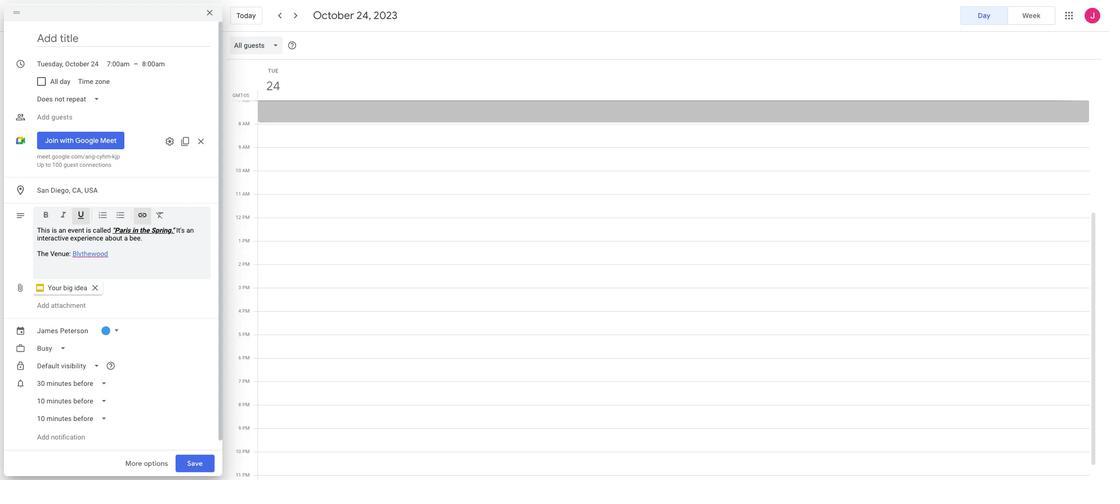 Task type: describe. For each thing, give the bounding box(es) containing it.
experience
[[70, 234, 103, 242]]

pm for 4 pm
[[242, 308, 250, 314]]

time
[[78, 78, 94, 85]]

usa
[[85, 186, 98, 194]]

7 pm
[[238, 379, 250, 384]]

pm for 11 pm
[[242, 472, 250, 478]]

8 am
[[238, 121, 250, 126]]

week
[[1023, 11, 1041, 20]]

san diego, ca, usa button
[[33, 181, 211, 199]]

4
[[238, 308, 241, 314]]

james peterson
[[37, 327, 88, 335]]

am for 7 am
[[242, 98, 250, 103]]

5 pm
[[238, 332, 250, 337]]

meet.google.com/ang-cyhm-kjp up to 100 guest connections
[[37, 153, 120, 168]]

gmt-
[[233, 93, 244, 98]]

1 pm
[[238, 238, 250, 243]]

zone
[[95, 78, 110, 85]]

option group containing day
[[961, 6, 1056, 25]]

to element
[[134, 60, 138, 68]]

pm for 9 pm
[[242, 425, 250, 431]]

james
[[37, 327, 58, 335]]

the venue: blythewood
[[37, 250, 108, 258]]

9 pm
[[238, 425, 250, 431]]

1 an from the left
[[59, 226, 66, 234]]

add attachment
[[37, 301, 86, 309]]

6 pm
[[238, 355, 250, 361]]

join with google meet link
[[37, 132, 125, 149]]

–
[[134, 60, 138, 68]]

numbered list image
[[98, 210, 108, 221]]

tue 24
[[266, 68, 280, 94]]

6
[[238, 355, 241, 361]]

add notification
[[37, 433, 85, 441]]

Week radio
[[1008, 6, 1056, 25]]

about
[[105, 234, 122, 242]]

time zone
[[78, 78, 110, 85]]

1 is from the left
[[52, 226, 57, 234]]

an inside it's an interactive experience about a bee.
[[186, 226, 194, 234]]

11 for 11 am
[[236, 191, 241, 197]]

time zone button
[[74, 73, 114, 90]]

it's an interactive experience about a bee.
[[37, 226, 194, 242]]

1
[[238, 238, 241, 243]]

7 for 7 am
[[238, 98, 241, 103]]

join with google meet
[[45, 136, 117, 145]]

12 pm
[[236, 215, 250, 220]]

spring."
[[151, 226, 175, 234]]

san
[[37, 186, 49, 194]]

your
[[48, 284, 62, 292]]

to
[[46, 161, 51, 168]]

cyhm-
[[96, 153, 112, 160]]

9 for 9 pm
[[238, 425, 241, 431]]

pm for 12 pm
[[242, 215, 250, 220]]

add for add notification
[[37, 433, 49, 441]]

blythewood
[[73, 250, 108, 258]]

october 24, 2023
[[313, 9, 398, 22]]

am for 11 am
[[242, 191, 250, 197]]

pm for 5 pm
[[242, 332, 250, 337]]

Description text field
[[37, 226, 207, 275]]

kjp
[[112, 153, 120, 160]]

blythewood link
[[73, 250, 108, 258]]

a
[[124, 234, 128, 242]]

diego,
[[51, 186, 70, 194]]

in
[[132, 226, 138, 234]]

pm for 7 pm
[[242, 379, 250, 384]]

2
[[238, 261, 241, 267]]

2 is from the left
[[86, 226, 91, 234]]

notifications element
[[33, 375, 211, 427]]

the
[[37, 250, 49, 258]]

notification
[[51, 433, 85, 441]]

october
[[313, 9, 354, 22]]

peterson
[[60, 327, 88, 335]]

today
[[237, 11, 256, 20]]

Start time text field
[[107, 58, 130, 70]]

Day radio
[[961, 6, 1008, 25]]

event
[[68, 226, 84, 234]]

24 grid
[[226, 60, 1098, 480]]

bold image
[[41, 210, 51, 221]]

bee.
[[130, 234, 142, 242]]

bulleted list image
[[116, 210, 125, 221]]

with
[[60, 136, 74, 145]]

9 for 9 am
[[238, 144, 241, 150]]



Task type: vqa. For each thing, say whether or not it's contained in the screenshot.
Conference?
no



Task type: locate. For each thing, give the bounding box(es) containing it.
this
[[37, 226, 50, 234]]

2 pm from the top
[[242, 238, 250, 243]]

your big idea link
[[33, 281, 103, 295]]

11 pm from the top
[[242, 449, 250, 454]]

11
[[236, 191, 241, 197], [236, 472, 241, 478]]

100
[[52, 161, 62, 168]]

tuesday, october 24 element
[[262, 75, 284, 98]]

10
[[236, 168, 241, 173], [236, 449, 241, 454]]

all
[[50, 78, 58, 85]]

pm for 3 pm
[[242, 285, 250, 290]]

all day
[[50, 78, 70, 85]]

pm down "10 pm"
[[242, 472, 250, 478]]

0 vertical spatial 9
[[238, 144, 241, 150]]

guests
[[51, 113, 73, 121]]

am up 8 am
[[242, 98, 250, 103]]

ca,
[[72, 186, 83, 194]]

0 vertical spatial 11
[[236, 191, 241, 197]]

insert link image
[[138, 210, 147, 221]]

05
[[244, 93, 249, 98]]

am down 7 am
[[242, 121, 250, 126]]

End time text field
[[142, 58, 165, 70]]

9 pm from the top
[[242, 402, 250, 407]]

24 column header
[[258, 60, 1090, 100]]

10 pm from the top
[[242, 425, 250, 431]]

gmt-05
[[233, 93, 249, 98]]

8 pm
[[238, 402, 250, 407]]

add inside button
[[37, 433, 49, 441]]

10 pm
[[236, 449, 250, 454]]

1 add from the top
[[37, 113, 50, 121]]

24
[[266, 78, 280, 94]]

2 7 from the top
[[238, 379, 241, 384]]

1 horizontal spatial is
[[86, 226, 91, 234]]

connections
[[80, 161, 112, 168]]

pm
[[242, 215, 250, 220], [242, 238, 250, 243], [242, 261, 250, 267], [242, 285, 250, 290], [242, 308, 250, 314], [242, 332, 250, 337], [242, 355, 250, 361], [242, 379, 250, 384], [242, 402, 250, 407], [242, 425, 250, 431], [242, 449, 250, 454], [242, 472, 250, 478]]

7 left "05"
[[238, 98, 241, 103]]

8 for 8 pm
[[238, 402, 241, 407]]

pm right 4
[[242, 308, 250, 314]]

add down the your
[[37, 301, 49, 309]]

5
[[238, 332, 241, 337]]

google
[[75, 136, 99, 145]]

10 am
[[236, 168, 250, 173]]

guest
[[64, 161, 78, 168]]

is right event on the top of page
[[86, 226, 91, 234]]

9 up 10 am
[[238, 144, 241, 150]]

Add title text field
[[37, 31, 211, 46]]

am up 12 pm
[[242, 191, 250, 197]]

10 for 10 am
[[236, 168, 241, 173]]

am down 9 am
[[242, 168, 250, 173]]

attachment
[[51, 301, 86, 309]]

pm right "2"
[[242, 261, 250, 267]]

1 pm from the top
[[242, 215, 250, 220]]

3 add from the top
[[37, 433, 49, 441]]

pm up 8 pm
[[242, 379, 250, 384]]

add notification button
[[33, 425, 89, 449]]

1 7 from the top
[[238, 98, 241, 103]]

pm right 5
[[242, 332, 250, 337]]

add guests
[[37, 113, 73, 121]]

7
[[238, 98, 241, 103], [238, 379, 241, 384]]

2 9 from the top
[[238, 425, 241, 431]]

10 up 11 pm
[[236, 449, 241, 454]]

3 pm
[[238, 285, 250, 290]]

11 for 11 pm
[[236, 472, 241, 478]]

12 pm from the top
[[242, 472, 250, 478]]

idea
[[74, 284, 87, 292]]

called
[[93, 226, 111, 234]]

up
[[37, 161, 44, 168]]

san diego, ca, usa
[[37, 186, 98, 194]]

pm right '1'
[[242, 238, 250, 243]]

today button
[[230, 4, 262, 27]]

1 vertical spatial 10
[[236, 449, 241, 454]]

pm right 3
[[242, 285, 250, 290]]

pm right 12
[[242, 215, 250, 220]]

is right this
[[52, 226, 57, 234]]

day
[[978, 11, 991, 20]]

add for add guests
[[37, 113, 50, 121]]

pm down 9 pm
[[242, 449, 250, 454]]

7 am
[[238, 98, 250, 103]]

am for 9 am
[[242, 144, 250, 150]]

underline image
[[76, 210, 86, 221]]

1 11 from the top
[[236, 191, 241, 197]]

3
[[238, 285, 241, 290]]

7 for 7 pm
[[238, 379, 241, 384]]

big
[[63, 284, 73, 292]]

your big idea
[[48, 284, 87, 292]]

4 pm
[[238, 308, 250, 314]]

2 add from the top
[[37, 301, 49, 309]]

0 horizontal spatial an
[[59, 226, 66, 234]]

pm right 6
[[242, 355, 250, 361]]

9 up "10 pm"
[[238, 425, 241, 431]]

Start date text field
[[37, 58, 99, 70]]

11 pm
[[236, 472, 250, 478]]

meet.google.com/ang-
[[37, 153, 96, 160]]

5 am from the top
[[242, 191, 250, 197]]

2 vertical spatial add
[[37, 433, 49, 441]]

an
[[59, 226, 66, 234], [186, 226, 194, 234]]

None field
[[230, 37, 286, 54], [33, 90, 108, 108], [33, 340, 74, 357], [33, 357, 108, 375], [33, 375, 115, 392], [33, 392, 115, 410], [33, 410, 115, 427], [230, 37, 286, 54], [33, 90, 108, 108], [33, 340, 74, 357], [33, 357, 108, 375], [33, 375, 115, 392], [33, 392, 115, 410], [33, 410, 115, 427]]

add guests button
[[33, 108, 211, 126]]

join
[[45, 136, 58, 145]]

1 vertical spatial 8
[[238, 402, 241, 407]]

12
[[236, 215, 241, 220]]

pm down 8 pm
[[242, 425, 250, 431]]

2 pm
[[238, 261, 250, 267]]

4 am from the top
[[242, 168, 250, 173]]

am
[[242, 98, 250, 103], [242, 121, 250, 126], [242, 144, 250, 150], [242, 168, 250, 173], [242, 191, 250, 197]]

an left event on the top of page
[[59, 226, 66, 234]]

8 pm from the top
[[242, 379, 250, 384]]

this is an event is called "paris in the spring."
[[37, 226, 175, 234]]

1 vertical spatial 9
[[238, 425, 241, 431]]

0 vertical spatial 10
[[236, 168, 241, 173]]

10 up 11 am
[[236, 168, 241, 173]]

2023
[[374, 9, 398, 22]]

0 horizontal spatial is
[[52, 226, 57, 234]]

venue:
[[50, 250, 71, 258]]

1 8 from the top
[[238, 121, 241, 126]]

7 down 6
[[238, 379, 241, 384]]

0 vertical spatial 8
[[238, 121, 241, 126]]

am down 8 am
[[242, 144, 250, 150]]

remove formatting image
[[155, 210, 165, 221]]

pm for 6 pm
[[242, 355, 250, 361]]

8 down 7 pm
[[238, 402, 241, 407]]

am for 10 am
[[242, 168, 250, 173]]

2 am from the top
[[242, 121, 250, 126]]

3 am from the top
[[242, 144, 250, 150]]

add inside dropdown button
[[37, 113, 50, 121]]

2 11 from the top
[[236, 472, 241, 478]]

5 pm from the top
[[242, 308, 250, 314]]

8 for 8 am
[[238, 121, 241, 126]]

0 vertical spatial add
[[37, 113, 50, 121]]

10 for 10 pm
[[236, 449, 241, 454]]

1 am from the top
[[242, 98, 250, 103]]

pm down 7 pm
[[242, 402, 250, 407]]

1 vertical spatial 7
[[238, 379, 241, 384]]

it's
[[176, 226, 185, 234]]

11 down "10 pm"
[[236, 472, 241, 478]]

the
[[140, 226, 150, 234]]

"paris
[[113, 226, 131, 234]]

pm for 2 pm
[[242, 261, 250, 267]]

1 9 from the top
[[238, 144, 241, 150]]

0 vertical spatial 7
[[238, 98, 241, 103]]

7 pm from the top
[[242, 355, 250, 361]]

an right it's
[[186, 226, 194, 234]]

interactive
[[37, 234, 69, 242]]

formatting options toolbar
[[33, 207, 211, 227]]

1 horizontal spatial an
[[186, 226, 194, 234]]

day
[[60, 78, 70, 85]]

11 up 12
[[236, 191, 241, 197]]

pm for 10 pm
[[242, 449, 250, 454]]

pm for 1 pm
[[242, 238, 250, 243]]

8 down 7 am
[[238, 121, 241, 126]]

add left the guests
[[37, 113, 50, 121]]

2 8 from the top
[[238, 402, 241, 407]]

1 vertical spatial 11
[[236, 472, 241, 478]]

italic image
[[59, 210, 68, 221]]

add inside button
[[37, 301, 49, 309]]

1 10 from the top
[[236, 168, 241, 173]]

am for 8 am
[[242, 121, 250, 126]]

add for add attachment
[[37, 301, 49, 309]]

1 vertical spatial add
[[37, 301, 49, 309]]

tue
[[268, 68, 279, 74]]

add left notification
[[37, 433, 49, 441]]

meet
[[100, 136, 117, 145]]

9 am
[[238, 144, 250, 150]]

3 pm from the top
[[242, 261, 250, 267]]

2 an from the left
[[186, 226, 194, 234]]

2 10 from the top
[[236, 449, 241, 454]]

option group
[[961, 6, 1056, 25]]

pm for 8 pm
[[242, 402, 250, 407]]

4 pm from the top
[[242, 285, 250, 290]]

6 pm from the top
[[242, 332, 250, 337]]

24,
[[357, 9, 371, 22]]

11 am
[[236, 191, 250, 197]]

add attachment button
[[33, 297, 90, 314]]



